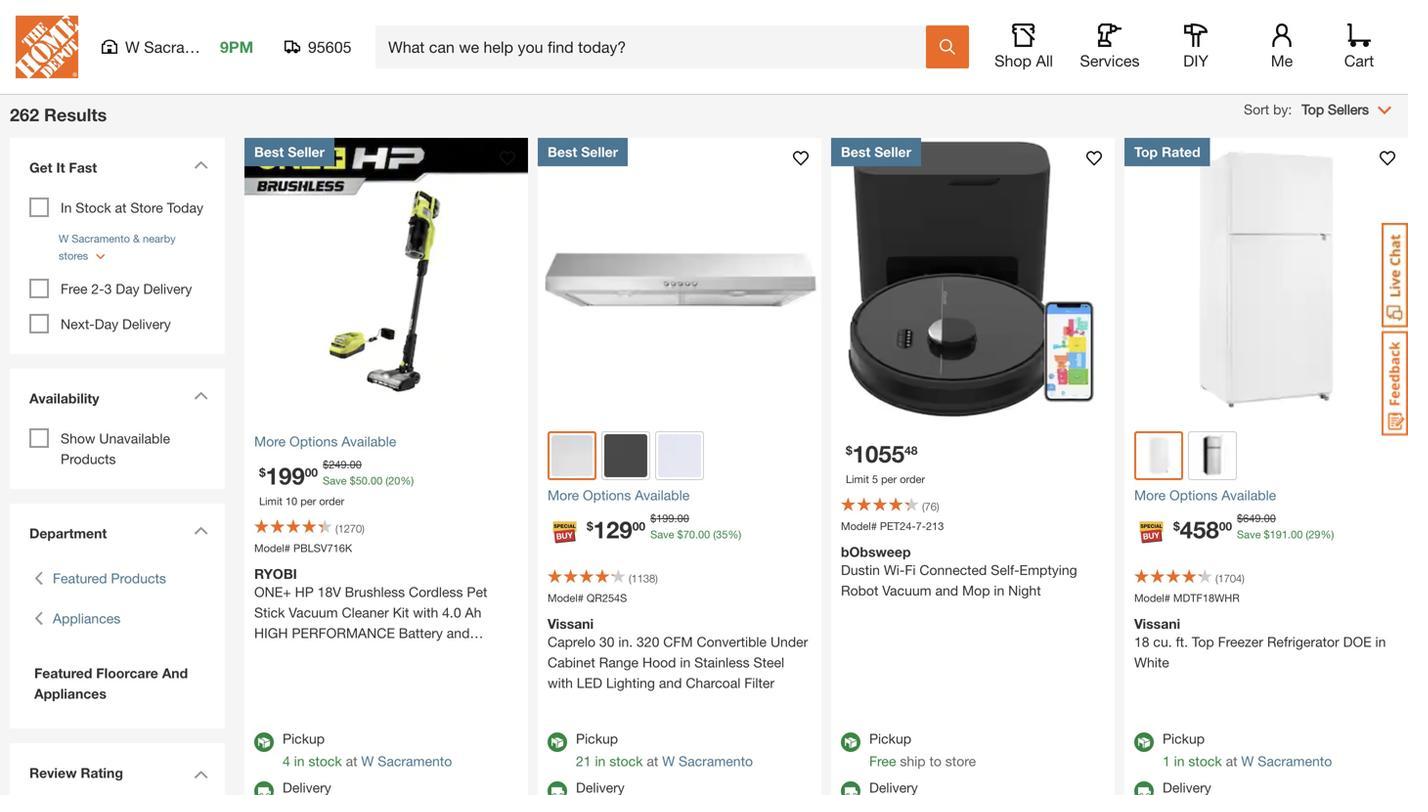 Task type: vqa. For each thing, say whether or not it's contained in the screenshot.
SAVE in $ 649 . 00 Save $ 191 . 00 ( 29 %)
yes



Task type: locate. For each thing, give the bounding box(es) containing it.
2 available shipping image from the left
[[1135, 781, 1154, 795]]

in stock at store today link
[[61, 200, 203, 216]]

vissani inside vissani caprelo 30 in. 320 cfm convertible under cabinet range hood in stainless steel with led lighting and charcoal filter
[[548, 616, 594, 632]]

ship
[[900, 753, 926, 769]]

shop down the shop savings image
[[875, 44, 907, 60]]

white metal image
[[658, 434, 701, 477]]

0 horizontal spatial shop
[[875, 44, 907, 60]]

1 horizontal spatial more options available
[[548, 487, 690, 503]]

stock right 4
[[309, 753, 342, 769]]

1 seller from the left
[[288, 144, 325, 160]]

available for pickup image down charger
[[254, 733, 274, 752]]

1 horizontal spatial more options available link
[[548, 485, 812, 506]]

1 vertical spatial appliances
[[34, 686, 106, 702]]

( 1138 )
[[629, 572, 658, 585]]

1 available for pickup image from the left
[[254, 733, 274, 752]]

more options available link up $ 199 . 00 save $ 70 . 00 ( 35 %)
[[548, 485, 812, 506]]

0 horizontal spatial more
[[254, 433, 286, 449]]

vissani inside vissani 18 cu. ft. top freezer refrigerator doe in white
[[1135, 616, 1181, 632]]

shop inside button
[[995, 51, 1032, 70]]

more options available for 458
[[1135, 487, 1277, 503]]

1 horizontal spatial vacuum
[[882, 582, 932, 599]]

2 available for pickup image from the left
[[548, 733, 567, 752]]

more
[[254, 433, 286, 449], [548, 487, 579, 503], [1135, 487, 1166, 503]]

) for vissani 18 cu. ft. top freezer refrigerator doe in white
[[1242, 572, 1245, 585]]

1 horizontal spatial and
[[659, 675, 682, 691]]

2 best seller from the left
[[548, 144, 618, 160]]

1 vertical spatial vacuum
[[289, 604, 338, 621]]

. left 29
[[1288, 528, 1291, 541]]

featured for featured floorcare and appliances
[[34, 665, 92, 681]]

0 horizontal spatial stock
[[309, 753, 342, 769]]

What can we help you find today? search field
[[388, 26, 925, 67]]

available for pickup image
[[254, 733, 274, 752], [548, 733, 567, 752], [841, 733, 861, 752]]

0 horizontal spatial top
[[1135, 144, 1158, 160]]

1 horizontal spatial more
[[548, 487, 579, 503]]

free left 2- on the top left of the page
[[61, 281, 88, 297]]

1 horizontal spatial w sacramento link
[[662, 753, 753, 769]]

live chat image
[[1382, 223, 1408, 328]]

4.0
[[442, 604, 461, 621]]

savings
[[911, 44, 959, 60]]

0 vertical spatial limit
[[846, 473, 869, 486]]

the home depot logo image
[[16, 16, 78, 78]]

00 up 70
[[677, 512, 689, 525]]

limit 5 per order
[[846, 473, 925, 486]]

2 vissani from the left
[[1135, 616, 1181, 632]]

%)
[[400, 474, 414, 487], [728, 528, 742, 541], [1321, 528, 1334, 541]]

best for ryobi
[[254, 144, 284, 160]]

%) inside $ 649 . 00 save $ 191 . 00 ( 29 %)
[[1321, 528, 1334, 541]]

all
[[1036, 51, 1053, 70]]

model# for vissani 18 cu. ft. top freezer refrigerator doe in white
[[1135, 592, 1171, 604]]

3 stock from the left
[[1189, 753, 1222, 769]]

18 cu. ft. top freezer refrigerator doe in white image
[[1125, 138, 1408, 422]]

pickup for 21
[[576, 731, 618, 747]]

2 horizontal spatial more options available
[[1135, 487, 1277, 503]]

1 horizontal spatial best
[[548, 144, 577, 160]]

1 horizontal spatial seller
[[581, 144, 618, 160]]

appliances down the featured products link
[[53, 610, 121, 626]]

199 up 10
[[266, 462, 305, 490]]

save left 70
[[650, 528, 674, 541]]

in right 1
[[1174, 753, 1185, 769]]

) for vissani caprelo 30 in. 320 cfm convertible under cabinet range hood in stainless steel with led lighting and charcoal filter
[[655, 572, 658, 585]]

under
[[771, 634, 808, 650]]

department link
[[20, 513, 215, 554]]

2 horizontal spatial options
[[1170, 487, 1218, 503]]

best
[[254, 144, 284, 160], [548, 144, 577, 160], [841, 144, 871, 160]]

caret icon image inside get it fast link
[[194, 160, 208, 169]]

sort by: top sellers
[[1244, 101, 1369, 117]]

stock right 21
[[610, 753, 643, 769]]

1 horizontal spatial limit
[[846, 473, 869, 486]]

limit inside $ 199 00 $ 249 . 00 save $ 50 . 00 ( 20 %) limit 10 per order
[[259, 495, 283, 508]]

in down cfm
[[680, 654, 691, 670]]

featured for featured products
[[53, 570, 107, 586]]

pickup up 4
[[283, 731, 325, 747]]

pickup up ship
[[869, 731, 912, 747]]

2 caret icon image from the top
[[194, 391, 208, 400]]

more options available link up 649
[[1135, 485, 1399, 506]]

0 horizontal spatial vacuum
[[289, 604, 338, 621]]

more options available for 129
[[548, 487, 690, 503]]

and inside ryobi one+ hp 18v brushless cordless pet stick vacuum cleaner kit with 4.0 ah high performance battery and charger
[[447, 625, 470, 641]]

save down 649
[[1237, 528, 1261, 541]]

vissani up caprelo
[[548, 616, 594, 632]]

dyson image
[[440, 0, 543, 37]]

products down "show"
[[61, 451, 116, 467]]

vissani for 458
[[1135, 616, 1181, 632]]

2 horizontal spatial available
[[1222, 487, 1277, 503]]

products inside show unavailable products
[[61, 451, 116, 467]]

at right 4
[[346, 753, 357, 769]]

3 caret icon image from the top
[[194, 526, 208, 535]]

free inside pickup free ship to store
[[869, 753, 896, 769]]

delivery down the free 2-3 day delivery "link"
[[122, 316, 171, 332]]

at right 1
[[1226, 753, 1238, 769]]

rated
[[1162, 144, 1201, 160]]

mdtf18whr
[[1174, 592, 1240, 604]]

store
[[130, 200, 163, 216]]

w inside pickup 4 in stock at w sacramento
[[361, 753, 374, 769]]

vissani up the cu.
[[1135, 616, 1181, 632]]

pickup for 4
[[283, 731, 325, 747]]

caret icon image
[[194, 160, 208, 169], [194, 391, 208, 400], [194, 526, 208, 535], [194, 770, 208, 779]]

1 horizontal spatial order
[[900, 473, 925, 486]]

save inside $ 649 . 00 save $ 191 . 00 ( 29 %)
[[1237, 528, 1261, 541]]

model# for ryobi one+ hp 18v brushless cordless pet stick vacuum cleaner kit with 4.0 ah high performance battery and charger
[[254, 542, 290, 555]]

more down "white" icon at the right bottom
[[1135, 487, 1166, 503]]

w right 4
[[361, 753, 374, 769]]

model#
[[841, 520, 877, 533], [254, 542, 290, 555], [548, 592, 584, 604], [1135, 592, 1171, 604]]

1 horizontal spatial top
[[1192, 634, 1214, 650]]

$
[[846, 443, 853, 457], [323, 458, 329, 471], [259, 465, 266, 479], [350, 474, 356, 487], [650, 512, 656, 525], [1237, 512, 1243, 525], [587, 519, 593, 533], [1174, 519, 1180, 533], [677, 528, 683, 541], [1264, 528, 1270, 541]]

( inside $ 199 . 00 save $ 70 . 00 ( 35 %)
[[713, 528, 716, 541]]

featured products
[[53, 570, 166, 586]]

2 horizontal spatial best seller
[[841, 144, 912, 160]]

00 left 70
[[633, 519, 646, 533]]

1 vertical spatial free
[[869, 753, 896, 769]]

w for ryobi one+ hp 18v brushless cordless pet stick vacuum cleaner kit with 4.0 ah high performance battery and charger
[[361, 753, 374, 769]]

0 horizontal spatial vissani
[[548, 616, 594, 632]]

) for ryobi one+ hp 18v brushless cordless pet stick vacuum cleaner kit with 4.0 ah high performance battery and charger
[[362, 522, 365, 535]]

0 horizontal spatial %)
[[400, 474, 414, 487]]

per right 5
[[881, 473, 897, 486]]

more up 10
[[254, 433, 286, 449]]

more options available up $ 458 00
[[1135, 487, 1277, 503]]

1 horizontal spatial %)
[[728, 528, 742, 541]]

0 vertical spatial day
[[116, 281, 140, 297]]

led
[[577, 675, 602, 691]]

3 best seller from the left
[[841, 144, 912, 160]]

1 horizontal spatial available shipping image
[[1135, 781, 1154, 795]]

0 vertical spatial appliances
[[53, 610, 121, 626]]

free 2-3 day delivery
[[61, 281, 192, 297]]

2 horizontal spatial w sacramento link
[[1242, 753, 1332, 769]]

limit left 5
[[846, 473, 869, 486]]

199 for $ 199 . 00 save $ 70 . 00 ( 35 %)
[[656, 512, 674, 525]]

. left 35
[[695, 528, 698, 541]]

options up 458 on the right
[[1170, 487, 1218, 503]]

lighting
[[606, 675, 655, 691]]

more options available link for 129
[[548, 485, 812, 506]]

$ inside $ 1055 48
[[846, 443, 853, 457]]

caret icon image inside availability link
[[194, 391, 208, 400]]

vacuum for wi-
[[882, 582, 932, 599]]

stock
[[309, 753, 342, 769], [610, 753, 643, 769], [1189, 753, 1222, 769]]

1 vertical spatial per
[[300, 495, 316, 508]]

0 horizontal spatial 199
[[266, 462, 305, 490]]

4 pickup from the left
[[1163, 731, 1205, 747]]

limit
[[846, 473, 869, 486], [259, 495, 283, 508]]

0 vertical spatial and
[[935, 582, 959, 599]]

available for pickup image left pickup free ship to store
[[841, 733, 861, 752]]

1 vertical spatial featured
[[34, 665, 92, 681]]

2 horizontal spatial seller
[[875, 144, 912, 160]]

in right 4
[[294, 753, 305, 769]]

. left "20"
[[368, 474, 371, 487]]

next-day delivery link
[[61, 316, 171, 332]]

$ inside $ 129 00
[[587, 519, 593, 533]]

2 available shipping image from the left
[[841, 781, 861, 795]]

shop left all
[[995, 51, 1032, 70]]

pickup inside pickup free ship to store
[[869, 731, 912, 747]]

0 vertical spatial free
[[61, 281, 88, 297]]

w inside pickup 21 in stock at w sacramento
[[662, 753, 675, 769]]

w up stores
[[59, 232, 69, 245]]

wi-
[[884, 562, 905, 578]]

hoover image
[[582, 0, 685, 37]]

262
[[10, 104, 39, 125]]

top right ft.
[[1192, 634, 1214, 650]]

2 seller from the left
[[581, 144, 618, 160]]

featured
[[53, 570, 107, 586], [34, 665, 92, 681]]

vacuum inside ryobi one+ hp 18v brushless cordless pet stick vacuum cleaner kit with 4.0 ah high performance battery and charger
[[289, 604, 338, 621]]

1 vertical spatial products
[[111, 570, 166, 586]]

charger
[[254, 646, 303, 662]]

1 horizontal spatial 199
[[656, 512, 674, 525]]

in inside pickup 1 in stock at w sacramento
[[1174, 753, 1185, 769]]

shop all
[[995, 51, 1053, 70]]

%) right 70
[[728, 528, 742, 541]]

shop
[[875, 44, 907, 60], [995, 51, 1032, 70]]

ryobi one+ hp 18v brushless cordless pet stick vacuum cleaner kit with 4.0 ah high performance battery and charger
[[254, 566, 487, 662]]

%) inside $ 199 . 00 save $ 70 . 00 ( 35 %)
[[728, 528, 742, 541]]

day down 3
[[95, 316, 118, 332]]

1 horizontal spatial best seller
[[548, 144, 618, 160]]

0 horizontal spatial best
[[254, 144, 284, 160]]

with
[[413, 604, 438, 621], [548, 675, 573, 691]]

save down the 249
[[323, 474, 347, 487]]

model# pblsv716k
[[254, 542, 352, 555]]

1 vertical spatial with
[[548, 675, 573, 691]]

0 horizontal spatial per
[[300, 495, 316, 508]]

0 horizontal spatial order
[[319, 495, 344, 508]]

1 vertical spatial order
[[319, 495, 344, 508]]

in inside bobsweep dustin wi-fi connected self-emptying robot vacuum and mop in night
[[994, 582, 1005, 599]]

dustin
[[841, 562, 880, 578]]

self-
[[991, 562, 1020, 578]]

$ 129 00
[[587, 515, 646, 543]]

0 horizontal spatial seller
[[288, 144, 325, 160]]

2 horizontal spatial stock
[[1189, 753, 1222, 769]]

unavailable
[[99, 430, 170, 446]]

(
[[386, 474, 388, 487], [922, 500, 925, 513], [335, 522, 338, 535], [713, 528, 716, 541], [1306, 528, 1309, 541], [629, 572, 631, 585], [1216, 572, 1218, 585]]

sacramento inside pickup 21 in stock at w sacramento
[[679, 753, 753, 769]]

and down 4.0
[[447, 625, 470, 641]]

at right 21
[[647, 753, 659, 769]]

caret icon image inside department link
[[194, 526, 208, 535]]

1 available shipping image from the left
[[254, 781, 274, 795]]

1 horizontal spatial available
[[635, 487, 690, 503]]

( right 191
[[1306, 528, 1309, 541]]

available up the 249
[[342, 433, 396, 449]]

floorcare
[[96, 665, 158, 681]]

available shipping image for 21 in stock
[[548, 781, 567, 795]]

1 horizontal spatial with
[[548, 675, 573, 691]]

vacuum inside bobsweep dustin wi-fi connected self-emptying robot vacuum and mop in night
[[882, 582, 932, 599]]

pickup inside pickup 21 in stock at w sacramento
[[576, 731, 618, 747]]

limit left 10
[[259, 495, 283, 508]]

2 stock from the left
[[610, 753, 643, 769]]

back caret image
[[34, 608, 43, 629]]

and inside vissani caprelo 30 in. 320 cfm convertible under cabinet range hood in stainless steel with led lighting and charcoal filter
[[659, 675, 682, 691]]

featured up appliances link
[[53, 570, 107, 586]]

dustin wi-fi connected self-emptying robot vacuum and mop in night image
[[831, 138, 1115, 422]]

more options available link up "20"
[[254, 431, 518, 452]]

1 best seller from the left
[[254, 144, 325, 160]]

1 horizontal spatial options
[[583, 487, 631, 503]]

1 horizontal spatial available for pickup image
[[548, 733, 567, 752]]

at inside pickup 21 in stock at w sacramento
[[647, 753, 659, 769]]

0 horizontal spatial limit
[[259, 495, 283, 508]]

0 horizontal spatial best seller
[[254, 144, 325, 160]]

stock inside pickup 4 in stock at w sacramento
[[309, 753, 342, 769]]

%) right the 50
[[400, 474, 414, 487]]

free left ship
[[869, 753, 896, 769]]

1 vertical spatial 199
[[656, 512, 674, 525]]

. up the ( 1270 )
[[347, 458, 350, 471]]

0 horizontal spatial available shipping image
[[548, 781, 567, 795]]

top left rated
[[1135, 144, 1158, 160]]

top right by:
[[1302, 101, 1324, 117]]

2 horizontal spatial more
[[1135, 487, 1166, 503]]

day right 3
[[116, 281, 140, 297]]

3 best from the left
[[841, 144, 871, 160]]

0 horizontal spatial save
[[323, 474, 347, 487]]

at for vissani caprelo 30 in. 320 cfm convertible under cabinet range hood in stainless steel with led lighting and charcoal filter
[[647, 753, 659, 769]]

pickup for 1
[[1163, 731, 1205, 747]]

cfm
[[663, 634, 693, 650]]

get
[[29, 159, 52, 176]]

in stock at store today
[[61, 200, 203, 216]]

sort
[[1244, 101, 1270, 117]]

pet
[[467, 584, 487, 600]]

458
[[1180, 515, 1219, 543]]

w for vissani caprelo 30 in. 320 cfm convertible under cabinet range hood in stainless steel with led lighting and charcoal filter
[[662, 753, 675, 769]]

1 available shipping image from the left
[[548, 781, 567, 795]]

more down stainless steel image
[[548, 487, 579, 503]]

options up the 249
[[290, 433, 338, 449]]

per
[[881, 473, 897, 486], [300, 495, 316, 508]]

w right 21
[[662, 753, 675, 769]]

cordless
[[409, 584, 463, 600]]

00 inside $ 129 00
[[633, 519, 646, 533]]

2 vertical spatial and
[[659, 675, 682, 691]]

save inside $ 199 00 $ 249 . 00 save $ 50 . 00 ( 20 %) limit 10 per order
[[323, 474, 347, 487]]

0 vertical spatial products
[[61, 451, 116, 467]]

more for 129
[[548, 487, 579, 503]]

pickup free ship to store
[[869, 731, 976, 769]]

sacramento inside pickup 4 in stock at w sacramento
[[378, 753, 452, 769]]

diy
[[1184, 51, 1209, 70]]

with inside ryobi one+ hp 18v brushless cordless pet stick vacuum cleaner kit with 4.0 ah high performance battery and charger
[[413, 604, 438, 621]]

199
[[266, 462, 305, 490], [656, 512, 674, 525]]

2 horizontal spatial best
[[841, 144, 871, 160]]

vissani 18 cu. ft. top freezer refrigerator doe in white
[[1135, 616, 1386, 670]]

per right 10
[[300, 495, 316, 508]]

2 horizontal spatial top
[[1302, 101, 1324, 117]]

sacramento
[[144, 38, 229, 56], [72, 232, 130, 245], [378, 753, 452, 769], [679, 753, 753, 769], [1258, 753, 1332, 769]]

w right 1
[[1242, 753, 1254, 769]]

1 vissani from the left
[[548, 616, 594, 632]]

available shipping image
[[254, 781, 274, 795], [1135, 781, 1154, 795]]

battery
[[399, 625, 443, 641]]

refrigerator
[[1267, 634, 1340, 650]]

0 horizontal spatial and
[[447, 625, 470, 641]]

stock inside pickup 1 in stock at w sacramento
[[1189, 753, 1222, 769]]

rating
[[81, 765, 123, 781]]

best seller for vissani
[[548, 144, 618, 160]]

1 stock from the left
[[309, 753, 342, 769]]

pickup up 1
[[1163, 731, 1205, 747]]

save inside $ 199 . 00 save $ 70 . 00 ( 35 %)
[[650, 528, 674, 541]]

in down self-
[[994, 582, 1005, 599]]

( up mdtf18whr
[[1216, 572, 1218, 585]]

pickup inside pickup 4 in stock at w sacramento
[[283, 731, 325, 747]]

pickup
[[283, 731, 325, 747], [576, 731, 618, 747], [869, 731, 912, 747], [1163, 731, 1205, 747]]

( right 70
[[713, 528, 716, 541]]

5
[[872, 473, 878, 486]]

and down hood
[[659, 675, 682, 691]]

1 best from the left
[[254, 144, 284, 160]]

1 pickup from the left
[[283, 731, 325, 747]]

in inside vissani 18 cu. ft. top freezer refrigerator doe in white
[[1376, 634, 1386, 650]]

%) inside $ 199 00 $ 249 . 00 save $ 50 . 00 ( 20 %) limit 10 per order
[[400, 474, 414, 487]]

appliances down floorcare
[[34, 686, 106, 702]]

available up 649
[[1222, 487, 1277, 503]]

with up battery
[[413, 604, 438, 621]]

at inside pickup 1 in stock at w sacramento
[[1226, 753, 1238, 769]]

w sacramento link for 129
[[662, 753, 753, 769]]

with down cabinet
[[548, 675, 573, 691]]

199 right $ 129 00
[[656, 512, 674, 525]]

featured floorcare and appliances
[[34, 665, 188, 702]]

0 horizontal spatial available for pickup image
[[254, 733, 274, 752]]

0 vertical spatial featured
[[53, 570, 107, 586]]

2 horizontal spatial %)
[[1321, 528, 1334, 541]]

stock right 1
[[1189, 753, 1222, 769]]

order
[[900, 473, 925, 486], [319, 495, 344, 508]]

1 horizontal spatial per
[[881, 473, 897, 486]]

shop for shop all
[[995, 51, 1032, 70]]

. right $ 129 00
[[674, 512, 677, 525]]

199 inside $ 199 00 $ 249 . 00 save $ 50 . 00 ( 20 %) limit 10 per order
[[266, 462, 305, 490]]

available down white metal image
[[635, 487, 690, 503]]

nearby
[[143, 232, 176, 245]]

ryobi image
[[724, 0, 826, 37]]

sacramento inside the w sacramento & nearby stores
[[72, 232, 130, 245]]

2 best from the left
[[548, 144, 577, 160]]

2 pickup from the left
[[576, 731, 618, 747]]

w for vissani 18 cu. ft. top freezer refrigerator doe in white
[[1242, 753, 1254, 769]]

order up 1270
[[319, 495, 344, 508]]

featured down appliances link
[[34, 665, 92, 681]]

in inside vissani caprelo 30 in. 320 cfm convertible under cabinet range hood in stainless steel with led lighting and charcoal filter
[[680, 654, 691, 670]]

3 available for pickup image from the left
[[841, 733, 861, 752]]

1 horizontal spatial vissani
[[1135, 616, 1181, 632]]

more options available up the 249
[[254, 433, 396, 449]]

1 horizontal spatial shop
[[995, 51, 1032, 70]]

1 horizontal spatial available shipping image
[[841, 781, 861, 795]]

more options available link
[[254, 431, 518, 452], [548, 485, 812, 506], [1135, 485, 1399, 506]]

order down 48
[[900, 473, 925, 486]]

0 vertical spatial vacuum
[[882, 582, 932, 599]]

vacuum down hp
[[289, 604, 338, 621]]

more options available up $ 129 00
[[548, 487, 690, 503]]

products down department link
[[111, 570, 166, 586]]

featured inside featured floorcare and appliances
[[34, 665, 92, 681]]

00 left 649
[[1219, 519, 1232, 533]]

. right $ 458 00
[[1261, 512, 1264, 525]]

available shipping image
[[548, 781, 567, 795], [841, 781, 861, 795]]

2 vertical spatial top
[[1192, 634, 1214, 650]]

in right 21
[[595, 753, 606, 769]]

save
[[323, 474, 347, 487], [650, 528, 674, 541], [1237, 528, 1261, 541]]

00 right the 50
[[371, 474, 383, 487]]

charcoal
[[686, 675, 741, 691]]

1 vertical spatial limit
[[259, 495, 283, 508]]

available for pickup image
[[1135, 733, 1154, 752]]

seller for ryobi
[[288, 144, 325, 160]]

0 horizontal spatial options
[[290, 433, 338, 449]]

model# up the cu.
[[1135, 592, 1171, 604]]

vissani for 129
[[548, 616, 594, 632]]

1
[[1163, 753, 1170, 769]]

0 vertical spatial with
[[413, 604, 438, 621]]

2 horizontal spatial save
[[1237, 528, 1261, 541]]

pickup inside pickup 1 in stock at w sacramento
[[1163, 731, 1205, 747]]

.
[[347, 458, 350, 471], [368, 474, 371, 487], [674, 512, 677, 525], [1261, 512, 1264, 525], [695, 528, 698, 541], [1288, 528, 1291, 541]]

vacuum down fi
[[882, 582, 932, 599]]

ah
[[465, 604, 482, 621]]

00 left the 249
[[305, 465, 318, 479]]

2 horizontal spatial available for pickup image
[[841, 733, 861, 752]]

0 horizontal spatial available shipping image
[[254, 781, 274, 795]]

4
[[283, 753, 290, 769]]

sacramento inside pickup 1 in stock at w sacramento
[[1258, 753, 1332, 769]]

department
[[29, 525, 107, 541]]

model# left qr254s
[[548, 592, 584, 604]]

with inside vissani caprelo 30 in. 320 cfm convertible under cabinet range hood in stainless steel with led lighting and charcoal filter
[[548, 675, 573, 691]]

pickup for free
[[869, 731, 912, 747]]

2 w sacramento link from the left
[[662, 753, 753, 769]]

delivery down 'nearby'
[[143, 281, 192, 297]]

1 horizontal spatial save
[[650, 528, 674, 541]]

3 pickup from the left
[[869, 731, 912, 747]]

available shipping image for pickup 4 in stock at w sacramento
[[254, 781, 274, 795]]

1 vertical spatial and
[[447, 625, 470, 641]]

( up pblsv716k on the left
[[335, 522, 338, 535]]

2 horizontal spatial and
[[935, 582, 959, 599]]

2 horizontal spatial more options available link
[[1135, 485, 1399, 506]]

hoover link
[[582, 0, 685, 63]]

0 horizontal spatial w sacramento link
[[361, 753, 452, 769]]

199 inside $ 199 . 00 save $ 70 . 00 ( 35 %)
[[656, 512, 674, 525]]

0 vertical spatial delivery
[[143, 281, 192, 297]]

and down connected
[[935, 582, 959, 599]]

in right doe
[[1376, 634, 1386, 650]]

1 horizontal spatial free
[[869, 753, 896, 769]]

1 caret icon image from the top
[[194, 160, 208, 169]]

and
[[935, 582, 959, 599], [447, 625, 470, 641], [659, 675, 682, 691]]

pickup up 21
[[576, 731, 618, 747]]

at inside pickup 4 in stock at w sacramento
[[346, 753, 357, 769]]

stock inside pickup 21 in stock at w sacramento
[[610, 753, 643, 769]]

w inside pickup 1 in stock at w sacramento
[[1242, 753, 1254, 769]]

1 horizontal spatial stock
[[610, 753, 643, 769]]

95605 button
[[285, 37, 352, 57]]

0 vertical spatial 199
[[266, 462, 305, 490]]

more options available link for 458
[[1135, 485, 1399, 506]]

0 horizontal spatial with
[[413, 604, 438, 621]]

3 w sacramento link from the left
[[1242, 753, 1332, 769]]

vissani
[[548, 616, 594, 632], [1135, 616, 1181, 632]]

options for 129
[[583, 487, 631, 503]]

20
[[388, 474, 400, 487]]

and for one+ hp 18v brushless cordless pet stick vacuum cleaner kit with 4.0 ah high performance battery and charger
[[447, 625, 470, 641]]

649
[[1243, 512, 1261, 525]]



Task type: describe. For each thing, give the bounding box(es) containing it.
brushless
[[345, 584, 405, 600]]

hp
[[295, 584, 314, 600]]

store
[[946, 753, 976, 769]]

00 inside $ 458 00
[[1219, 519, 1232, 533]]

( down $ 129 00
[[629, 572, 631, 585]]

feedback link image
[[1382, 331, 1408, 436]]

freezer
[[1218, 634, 1264, 650]]

262 results
[[10, 104, 107, 125]]

best seller for ryobi
[[254, 144, 325, 160]]

night
[[1009, 582, 1041, 599]]

diy button
[[1165, 23, 1227, 70]]

available for pickup image for 21 in stock
[[548, 733, 567, 752]]

options for 458
[[1170, 487, 1218, 503]]

29
[[1309, 528, 1321, 541]]

( up 7-
[[922, 500, 925, 513]]

back caret image
[[34, 568, 43, 589]]

and inside bobsweep dustin wi-fi connected self-emptying robot vacuum and mop in night
[[935, 582, 959, 599]]

model# mdtf18whr
[[1135, 592, 1240, 604]]

model# pet24-7-213
[[841, 520, 944, 533]]

w sacramento link for 458
[[1242, 753, 1332, 769]]

available shipping image for pickup 1 in stock at w sacramento
[[1135, 781, 1154, 795]]

bobsweep
[[841, 544, 911, 560]]

range
[[599, 654, 639, 670]]

320
[[637, 634, 660, 650]]

me button
[[1251, 23, 1314, 70]]

get it fast
[[29, 159, 97, 176]]

at for ryobi one+ hp 18v brushless cordless pet stick vacuum cleaner kit with 4.0 ah high performance battery and charger
[[346, 753, 357, 769]]

at for vissani 18 cu. ft. top freezer refrigerator doe in white
[[1226, 753, 1238, 769]]

top inside vissani 18 cu. ft. top freezer refrigerator doe in white
[[1192, 634, 1214, 650]]

1138
[[631, 572, 655, 585]]

pickup 21 in stock at w sacramento
[[576, 731, 753, 769]]

in inside pickup 4 in stock at w sacramento
[[294, 753, 305, 769]]

$ 199 00 $ 249 . 00 save $ 50 . 00 ( 20 %) limit 10 per order
[[259, 458, 414, 508]]

caret icon image for department
[[194, 526, 208, 535]]

show
[[61, 430, 95, 446]]

ft.
[[1176, 634, 1188, 650]]

cleaner
[[342, 604, 389, 621]]

vissani caprelo 30 in. 320 cfm convertible under cabinet range hood in stainless steel with led lighting and charcoal filter
[[548, 616, 808, 691]]

199 for $ 199 00 $ 249 . 00 save $ 50 . 00 ( 20 %) limit 10 per order
[[266, 462, 305, 490]]

connected
[[920, 562, 987, 578]]

black metal image
[[604, 434, 647, 477]]

&
[[133, 232, 140, 245]]

pickup 1 in stock at w sacramento
[[1163, 731, 1332, 769]]

at left store
[[115, 200, 127, 216]]

48
[[905, 443, 918, 457]]

appliances inside featured floorcare and appliances
[[34, 686, 106, 702]]

18
[[1135, 634, 1150, 650]]

available shipping image for free
[[841, 781, 861, 795]]

doe
[[1343, 634, 1372, 650]]

7-
[[916, 520, 926, 533]]

and for caprelo 30 in. 320 cfm convertible under cabinet range hood in stainless steel with led lighting and charcoal filter
[[659, 675, 682, 691]]

more for 458
[[1135, 487, 1166, 503]]

1270
[[338, 522, 362, 535]]

129
[[593, 515, 633, 543]]

caprelo 30 in. 320 cfm convertible under cabinet range hood in stainless steel with led lighting and charcoal filter image
[[538, 138, 822, 422]]

shop savings image
[[866, 0, 968, 37]]

3 seller from the left
[[875, 144, 912, 160]]

18v
[[318, 584, 341, 600]]

0 horizontal spatial more options available link
[[254, 431, 518, 452]]

shop savings link
[[866, 0, 968, 63]]

white
[[1135, 654, 1170, 670]]

76
[[925, 500, 937, 513]]

shop for shop savings
[[875, 44, 907, 60]]

services button
[[1079, 23, 1141, 70]]

0 horizontal spatial available
[[342, 433, 396, 449]]

order inside $ 199 00 $ 249 . 00 save $ 50 . 00 ( 20 %) limit 10 per order
[[319, 495, 344, 508]]

sacramento for vissani 18 cu. ft. top freezer refrigerator doe in white
[[1258, 753, 1332, 769]]

00 right 70
[[698, 528, 710, 541]]

$ 649 . 00 save $ 191 . 00 ( 29 %)
[[1237, 512, 1334, 541]]

white image
[[1138, 435, 1179, 476]]

( inside $ 199 00 $ 249 . 00 save $ 50 . 00 ( 20 %) limit 10 per order
[[386, 474, 388, 487]]

stainless steel look image
[[1191, 434, 1234, 477]]

review rating
[[29, 765, 123, 781]]

35
[[716, 528, 728, 541]]

qr254s
[[587, 592, 627, 604]]

top rated
[[1135, 144, 1201, 160]]

steel
[[754, 654, 785, 670]]

in inside pickup 21 in stock at w sacramento
[[595, 753, 606, 769]]

w right the home depot logo
[[125, 38, 140, 56]]

seller for vissani
[[581, 144, 618, 160]]

00 left 29
[[1291, 528, 1303, 541]]

sacramento for vissani caprelo 30 in. 320 cfm convertible under cabinet range hood in stainless steel with led lighting and charcoal filter
[[679, 753, 753, 769]]

stock for 458
[[1189, 753, 1222, 769]]

70
[[683, 528, 695, 541]]

to
[[930, 753, 942, 769]]

21
[[576, 753, 591, 769]]

50
[[356, 474, 368, 487]]

pet24-
[[880, 520, 916, 533]]

1 w sacramento link from the left
[[361, 753, 452, 769]]

shop savings
[[875, 44, 959, 60]]

191
[[1270, 528, 1288, 541]]

%) for 458
[[1321, 528, 1334, 541]]

model# for vissani caprelo 30 in. 320 cfm convertible under cabinet range hood in stainless steel with led lighting and charcoal filter
[[548, 592, 584, 604]]

4 caret icon image from the top
[[194, 770, 208, 779]]

caret icon image for availability
[[194, 391, 208, 400]]

0 vertical spatial order
[[900, 473, 925, 486]]

0 vertical spatial top
[[1302, 101, 1324, 117]]

caret icon image for get it fast
[[194, 160, 208, 169]]

featured floorcare and appliances link
[[29, 663, 205, 704]]

stock for 129
[[610, 753, 643, 769]]

sacramento for ryobi one+ hp 18v brushless cordless pet stick vacuum cleaner kit with 4.0 ah high performance battery and charger
[[378, 753, 452, 769]]

( inside $ 649 . 00 save $ 191 . 00 ( 29 %)
[[1306, 528, 1309, 541]]

save for 129
[[650, 528, 674, 541]]

10
[[285, 495, 297, 508]]

cart link
[[1338, 23, 1381, 70]]

0 vertical spatial per
[[881, 473, 897, 486]]

available for pickup image for 4 in stock
[[254, 733, 274, 752]]

get it fast link
[[20, 148, 215, 193]]

vacuum for hp
[[289, 604, 338, 621]]

me
[[1271, 51, 1293, 70]]

stainless steel image
[[552, 435, 593, 476]]

w inside the w sacramento & nearby stores
[[59, 232, 69, 245]]

w sacramento 9pm
[[125, 38, 253, 56]]

stainless
[[695, 654, 750, 670]]

appliances link
[[53, 608, 121, 629]]

$ inside $ 458 00
[[1174, 519, 1180, 533]]

available for 458
[[1222, 487, 1277, 503]]

1 vertical spatial delivery
[[122, 316, 171, 332]]

by:
[[1274, 101, 1292, 117]]

model# qr254s
[[548, 592, 627, 604]]

next-
[[61, 316, 95, 332]]

0 horizontal spatial more options available
[[254, 433, 396, 449]]

%) for 129
[[728, 528, 742, 541]]

review
[[29, 765, 77, 781]]

one+ hp 18v brushless cordless pet stick vacuum cleaner kit with 4.0 ah high performance battery and charger image
[[245, 138, 528, 422]]

1704
[[1218, 572, 1242, 585]]

cabinet
[[548, 654, 595, 670]]

2-
[[91, 281, 104, 297]]

save for 458
[[1237, 528, 1261, 541]]

model# up bobsweep
[[841, 520, 877, 533]]

cu.
[[1154, 634, 1172, 650]]

9pm
[[220, 38, 253, 56]]

next-day delivery
[[61, 316, 171, 332]]

availability link
[[20, 379, 215, 423]]

213
[[926, 520, 944, 533]]

hood
[[643, 654, 676, 670]]

available for 129
[[635, 487, 690, 503]]

0 horizontal spatial free
[[61, 281, 88, 297]]

00 up the 50
[[350, 458, 362, 471]]

dyson
[[472, 44, 511, 60]]

one+
[[254, 584, 291, 600]]

pickup 4 in stock at w sacramento
[[283, 731, 452, 769]]

available for pickup image for free
[[841, 733, 861, 752]]

best for vissani
[[548, 144, 577, 160]]

mop
[[962, 582, 990, 599]]

1 vertical spatial day
[[95, 316, 118, 332]]

fi
[[905, 562, 916, 578]]

1 vertical spatial top
[[1135, 144, 1158, 160]]

filter
[[744, 675, 775, 691]]

00 right 649
[[1264, 512, 1276, 525]]

kit
[[393, 604, 409, 621]]

in.
[[618, 634, 633, 650]]

services
[[1080, 51, 1140, 70]]

per inside $ 199 00 $ 249 . 00 save $ 50 . 00 ( 20 %) limit 10 per order
[[300, 495, 316, 508]]



